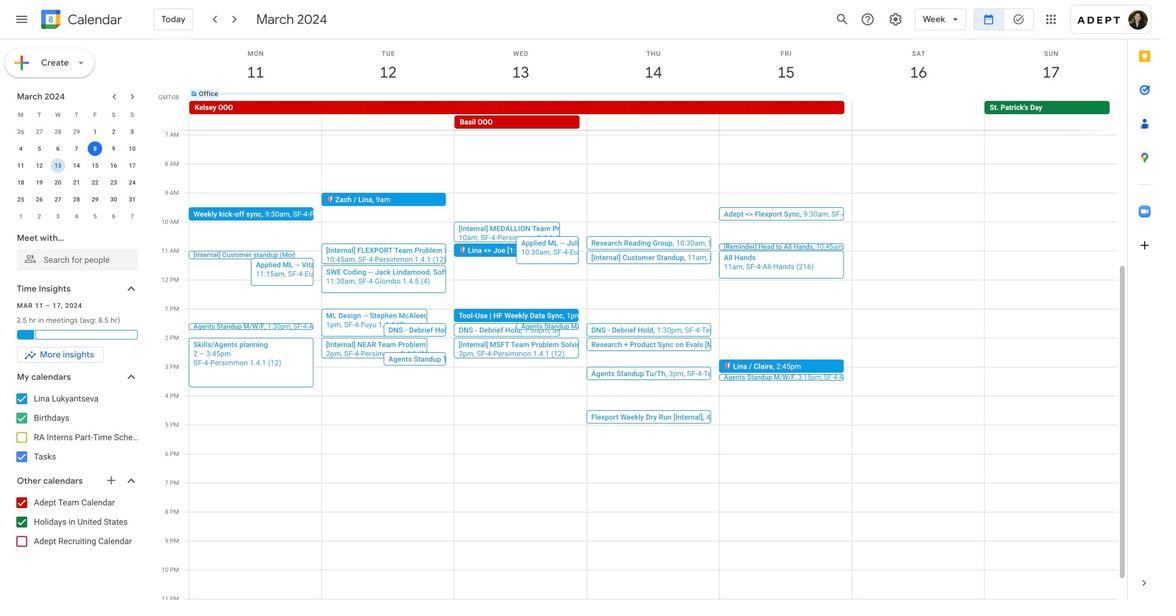 Task type: locate. For each thing, give the bounding box(es) containing it.
2 element
[[106, 125, 121, 139]]

17 element
[[125, 158, 140, 173]]

16 element
[[106, 158, 121, 173]]

14 element
[[69, 158, 84, 173]]

11 element
[[14, 158, 28, 173]]

tab list
[[1128, 39, 1161, 567]]

heading
[[65, 12, 122, 27]]

30 element
[[106, 192, 121, 207]]

21 element
[[69, 175, 84, 190]]

29 element
[[88, 192, 102, 207]]

row
[[184, 79, 1128, 108], [184, 101, 1128, 130], [11, 106, 142, 123], [11, 123, 142, 140], [11, 140, 142, 157], [11, 157, 142, 174], [11, 174, 142, 191], [11, 191, 142, 208], [11, 208, 142, 225]]

april 7 element
[[125, 209, 140, 224]]

april 2 element
[[32, 209, 47, 224]]

other calendars list
[[2, 494, 150, 552]]

28 element
[[69, 192, 84, 207]]

5 element
[[32, 142, 47, 156]]

10 element
[[125, 142, 140, 156]]

Search for people to meet text field
[[24, 249, 131, 271]]

april 6 element
[[106, 209, 121, 224]]

heading inside calendar element
[[65, 12, 122, 27]]

23 element
[[106, 175, 121, 190]]

row group
[[11, 123, 142, 225]]

cell
[[322, 101, 454, 130], [587, 101, 720, 130], [720, 101, 852, 130], [852, 101, 985, 130], [86, 140, 104, 157], [49, 157, 67, 174]]

my calendars list
[[2, 390, 150, 467]]

8, today element
[[88, 142, 102, 156]]

27 element
[[51, 192, 65, 207]]

grid
[[155, 39, 1128, 601]]

settings menu image
[[889, 12, 903, 27]]

24 element
[[125, 175, 140, 190]]

None search field
[[0, 227, 150, 271]]



Task type: vqa. For each thing, say whether or not it's contained in the screenshot.
row group
yes



Task type: describe. For each thing, give the bounding box(es) containing it.
6 element
[[51, 142, 65, 156]]

calendar element
[[39, 7, 122, 34]]

19 element
[[32, 175, 47, 190]]

1 element
[[88, 125, 102, 139]]

20 element
[[51, 175, 65, 190]]

february 27 element
[[32, 125, 47, 139]]

26 element
[[32, 192, 47, 207]]

13 element
[[51, 158, 65, 173]]

31 element
[[125, 192, 140, 207]]

18 element
[[14, 175, 28, 190]]

15 element
[[88, 158, 102, 173]]

april 5 element
[[88, 209, 102, 224]]

april 4 element
[[69, 209, 84, 224]]

february 28 element
[[51, 125, 65, 139]]

february 26 element
[[14, 125, 28, 139]]

add other calendars image
[[105, 475, 117, 487]]

7 element
[[69, 142, 84, 156]]

9 element
[[106, 142, 121, 156]]

25 element
[[14, 192, 28, 207]]

march 2024 grid
[[11, 106, 142, 225]]

april 1 element
[[14, 209, 28, 224]]

22 element
[[88, 175, 102, 190]]

main drawer image
[[15, 12, 29, 27]]

12 element
[[32, 158, 47, 173]]

3 element
[[125, 125, 140, 139]]

4 element
[[14, 142, 28, 156]]

april 3 element
[[51, 209, 65, 224]]

february 29 element
[[69, 125, 84, 139]]



